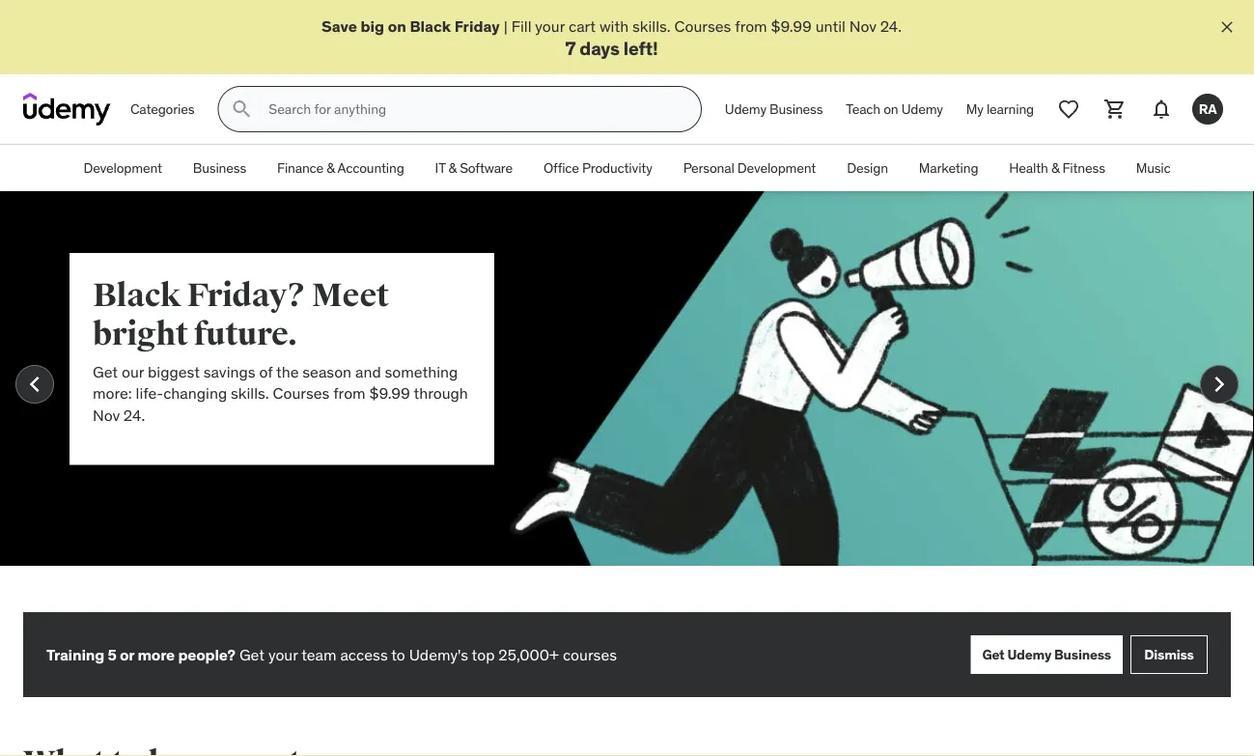 Task type: describe. For each thing, give the bounding box(es) containing it.
software
[[460, 159, 513, 177]]

udemy's
[[409, 644, 468, 664]]

finance & accounting
[[277, 159, 404, 177]]

1 horizontal spatial udemy
[[902, 100, 943, 118]]

fill
[[512, 16, 532, 36]]

courses
[[563, 644, 617, 664]]

productivity
[[582, 159, 652, 177]]

design
[[847, 159, 888, 177]]

office
[[544, 159, 579, 177]]

nov inside black friday? meet bright future. get our biggest savings of the season and something more: life-changing skills. courses from $9.99 through nov 24.
[[93, 405, 120, 425]]

marketing link
[[904, 145, 994, 191]]

something
[[385, 362, 458, 382]]

design link
[[832, 145, 904, 191]]

bright
[[93, 314, 188, 354]]

previous image
[[19, 369, 50, 400]]

biggest
[[148, 362, 200, 382]]

$9.99 inside save big on black friday | fill your cart with skills. courses from $9.99 until nov 24. 7 days left!
[[771, 16, 812, 36]]

top
[[472, 644, 495, 664]]

until
[[816, 16, 846, 36]]

office productivity
[[544, 159, 652, 177]]

& for fitness
[[1052, 159, 1060, 177]]

more:
[[93, 383, 132, 403]]

udemy business link
[[714, 86, 835, 132]]

notifications image
[[1150, 98, 1173, 121]]

on inside save big on black friday | fill your cart with skills. courses from $9.99 until nov 24. 7 days left!
[[388, 16, 406, 36]]

from inside black friday? meet bright future. get our biggest savings of the season and something more: life-changing skills. courses from $9.99 through nov 24.
[[333, 383, 366, 403]]

7
[[565, 36, 576, 59]]

get udemy business link
[[971, 635, 1123, 674]]

carousel element
[[0, 191, 1255, 612]]

music link
[[1121, 145, 1186, 191]]

courses inside save big on black friday | fill your cart with skills. courses from $9.99 until nov 24. 7 days left!
[[675, 16, 731, 36]]

udemy image
[[23, 93, 111, 126]]

access
[[340, 644, 388, 664]]

training 5 or more people? get your team access to udemy's top 25,000+ courses
[[46, 644, 617, 664]]

health
[[1010, 159, 1049, 177]]

Search for anything text field
[[265, 93, 678, 126]]

black inside save big on black friday | fill your cart with skills. courses from $9.99 until nov 24. 7 days left!
[[410, 16, 451, 36]]

more
[[138, 644, 175, 664]]

2 vertical spatial business
[[1055, 646, 1112, 663]]

finance
[[277, 159, 324, 177]]

days
[[580, 36, 620, 59]]

0 horizontal spatial business
[[193, 159, 246, 177]]

fitness
[[1063, 159, 1106, 177]]

ra link
[[1185, 86, 1231, 132]]

24. inside save big on black friday | fill your cart with skills. courses from $9.99 until nov 24. 7 days left!
[[880, 16, 902, 36]]

music
[[1136, 159, 1171, 177]]

courses inside black friday? meet bright future. get our biggest savings of the season and something more: life-changing skills. courses from $9.99 through nov 24.
[[273, 383, 330, 403]]

dismiss button
[[1131, 635, 1208, 674]]

& for software
[[449, 159, 457, 177]]

personal development link
[[668, 145, 832, 191]]

through
[[414, 383, 468, 403]]

friday?
[[187, 275, 306, 316]]

my learning
[[967, 100, 1034, 118]]

1 vertical spatial your
[[268, 644, 298, 664]]

life-
[[136, 383, 163, 403]]

left!
[[624, 36, 658, 59]]

big
[[361, 16, 384, 36]]

to
[[391, 644, 405, 664]]

dismiss
[[1145, 646, 1194, 663]]

close image
[[1218, 17, 1237, 37]]

learning
[[987, 100, 1034, 118]]

wishlist image
[[1057, 98, 1081, 121]]

get udemy business
[[983, 646, 1112, 663]]

the
[[276, 362, 299, 382]]

it & software
[[435, 159, 513, 177]]

changing
[[163, 383, 227, 403]]

development inside development link
[[84, 159, 162, 177]]



Task type: locate. For each thing, give the bounding box(es) containing it.
teach on udemy link
[[835, 86, 955, 132]]

savings
[[204, 362, 256, 382]]

24. inside black friday? meet bright future. get our biggest savings of the season and something more: life-changing skills. courses from $9.99 through nov 24.
[[123, 405, 145, 425]]

business link
[[178, 145, 262, 191]]

1 development from the left
[[84, 159, 162, 177]]

0 vertical spatial your
[[535, 16, 565, 36]]

cart
[[569, 16, 596, 36]]

1 vertical spatial $9.99
[[369, 383, 410, 403]]

team
[[301, 644, 337, 664]]

accounting
[[338, 159, 404, 177]]

& right it on the top
[[449, 159, 457, 177]]

black left friday
[[410, 16, 451, 36]]

$9.99
[[771, 16, 812, 36], [369, 383, 410, 403]]

skills. up left!
[[633, 16, 671, 36]]

0 vertical spatial skills.
[[633, 16, 671, 36]]

it & software link
[[420, 145, 528, 191]]

black friday? meet bright future. get our biggest savings of the season and something more: life-changing skills. courses from $9.99 through nov 24.
[[93, 275, 468, 425]]

teach
[[846, 100, 881, 118]]

1 vertical spatial courses
[[273, 383, 330, 403]]

nov down more:
[[93, 405, 120, 425]]

your left team
[[268, 644, 298, 664]]

2 development from the left
[[738, 159, 816, 177]]

get inside black friday? meet bright future. get our biggest savings of the season and something more: life-changing skills. courses from $9.99 through nov 24.
[[93, 362, 118, 382]]

0 horizontal spatial get
[[93, 362, 118, 382]]

from left until on the right of the page
[[735, 16, 767, 36]]

people?
[[178, 644, 236, 664]]

future.
[[194, 314, 297, 354]]

of
[[259, 362, 273, 382]]

2 horizontal spatial &
[[1052, 159, 1060, 177]]

0 horizontal spatial from
[[333, 383, 366, 403]]

office productivity link
[[528, 145, 668, 191]]

black up our
[[93, 275, 181, 316]]

skills.
[[633, 16, 671, 36], [231, 383, 269, 403]]

|
[[504, 16, 508, 36]]

0 vertical spatial business
[[770, 100, 823, 118]]

0 vertical spatial $9.99
[[771, 16, 812, 36]]

our
[[122, 362, 144, 382]]

and
[[355, 362, 381, 382]]

24.
[[880, 16, 902, 36], [123, 405, 145, 425]]

courses
[[675, 16, 731, 36], [273, 383, 330, 403]]

24. right until on the right of the page
[[880, 16, 902, 36]]

0 horizontal spatial development
[[84, 159, 162, 177]]

courses right with
[[675, 16, 731, 36]]

3 & from the left
[[1052, 159, 1060, 177]]

0 horizontal spatial skills.
[[231, 383, 269, 403]]

1 vertical spatial nov
[[93, 405, 120, 425]]

25,000+
[[499, 644, 559, 664]]

marketing
[[919, 159, 979, 177]]

0 horizontal spatial nov
[[93, 405, 120, 425]]

2 horizontal spatial udemy
[[1008, 646, 1052, 663]]

from down and
[[333, 383, 366, 403]]

0 horizontal spatial your
[[268, 644, 298, 664]]

from inside save big on black friday | fill your cart with skills. courses from $9.99 until nov 24. 7 days left!
[[735, 16, 767, 36]]

1 & from the left
[[327, 159, 335, 177]]

0 vertical spatial on
[[388, 16, 406, 36]]

0 vertical spatial courses
[[675, 16, 731, 36]]

1 horizontal spatial $9.99
[[771, 16, 812, 36]]

development
[[84, 159, 162, 177], [738, 159, 816, 177]]

development link
[[68, 145, 178, 191]]

development down categories 'dropdown button'
[[84, 159, 162, 177]]

0 horizontal spatial black
[[93, 275, 181, 316]]

0 vertical spatial black
[[410, 16, 451, 36]]

season
[[303, 362, 352, 382]]

& right the finance
[[327, 159, 335, 177]]

2 horizontal spatial business
[[1055, 646, 1112, 663]]

save big on black friday | fill your cart with skills. courses from $9.99 until nov 24. 7 days left!
[[322, 16, 902, 59]]

2 horizontal spatial get
[[983, 646, 1005, 663]]

next image
[[1204, 369, 1235, 400]]

udemy business
[[725, 100, 823, 118]]

$9.99 inside black friday? meet bright future. get our biggest savings of the season and something more: life-changing skills. courses from $9.99 through nov 24.
[[369, 383, 410, 403]]

meet
[[312, 275, 389, 316]]

0 horizontal spatial $9.99
[[369, 383, 410, 403]]

business
[[770, 100, 823, 118], [193, 159, 246, 177], [1055, 646, 1112, 663]]

or
[[120, 644, 134, 664]]

my learning link
[[955, 86, 1046, 132]]

friday
[[455, 16, 500, 36]]

save
[[322, 16, 357, 36]]

0 vertical spatial 24.
[[880, 16, 902, 36]]

get for black friday? meet bright future.
[[93, 362, 118, 382]]

categories button
[[119, 86, 206, 132]]

black inside black friday? meet bright future. get our biggest savings of the season and something more: life-changing skills. courses from $9.99 through nov 24.
[[93, 275, 181, 316]]

your right fill
[[535, 16, 565, 36]]

nov inside save big on black friday | fill your cart with skills. courses from $9.99 until nov 24. 7 days left!
[[850, 16, 877, 36]]

1 vertical spatial black
[[93, 275, 181, 316]]

& right health
[[1052, 159, 1060, 177]]

on right teach
[[884, 100, 899, 118]]

0 horizontal spatial on
[[388, 16, 406, 36]]

submit search image
[[230, 98, 253, 121]]

nov
[[850, 16, 877, 36], [93, 405, 120, 425]]

& for accounting
[[327, 159, 335, 177]]

from
[[735, 16, 767, 36], [333, 383, 366, 403]]

health & fitness link
[[994, 145, 1121, 191]]

business left dismiss
[[1055, 646, 1112, 663]]

1 horizontal spatial on
[[884, 100, 899, 118]]

on inside teach on udemy link
[[884, 100, 899, 118]]

get for training 5 or more people?
[[239, 644, 265, 664]]

1 vertical spatial from
[[333, 383, 366, 403]]

development down udemy business link
[[738, 159, 816, 177]]

categories
[[130, 100, 194, 118]]

1 horizontal spatial courses
[[675, 16, 731, 36]]

shopping cart with 0 items image
[[1104, 98, 1127, 121]]

skills. inside black friday? meet bright future. get our biggest savings of the season and something more: life-changing skills. courses from $9.99 through nov 24.
[[231, 383, 269, 403]]

black
[[410, 16, 451, 36], [93, 275, 181, 316]]

on right big
[[388, 16, 406, 36]]

training
[[46, 644, 104, 664]]

get
[[93, 362, 118, 382], [239, 644, 265, 664], [983, 646, 1005, 663]]

24. down life-
[[123, 405, 145, 425]]

your inside save big on black friday | fill your cart with skills. courses from $9.99 until nov 24. 7 days left!
[[535, 16, 565, 36]]

1 horizontal spatial business
[[770, 100, 823, 118]]

1 vertical spatial on
[[884, 100, 899, 118]]

1 vertical spatial skills.
[[231, 383, 269, 403]]

1 horizontal spatial get
[[239, 644, 265, 664]]

1 horizontal spatial &
[[449, 159, 457, 177]]

1 horizontal spatial from
[[735, 16, 767, 36]]

0 vertical spatial from
[[735, 16, 767, 36]]

1 horizontal spatial skills.
[[633, 16, 671, 36]]

0 horizontal spatial 24.
[[123, 405, 145, 425]]

skills. inside save big on black friday | fill your cart with skills. courses from $9.99 until nov 24. 7 days left!
[[633, 16, 671, 36]]

2 & from the left
[[449, 159, 457, 177]]

my
[[967, 100, 984, 118]]

0 vertical spatial nov
[[850, 16, 877, 36]]

business left teach
[[770, 100, 823, 118]]

with
[[600, 16, 629, 36]]

0 horizontal spatial &
[[327, 159, 335, 177]]

$9.99 left until on the right of the page
[[771, 16, 812, 36]]

$9.99 down and
[[369, 383, 410, 403]]

1 vertical spatial business
[[193, 159, 246, 177]]

udemy
[[725, 100, 767, 118], [902, 100, 943, 118], [1008, 646, 1052, 663]]

1 horizontal spatial black
[[410, 16, 451, 36]]

skills. down of
[[231, 383, 269, 403]]

ra
[[1199, 100, 1217, 118]]

personal development
[[683, 159, 816, 177]]

on
[[388, 16, 406, 36], [884, 100, 899, 118]]

&
[[327, 159, 335, 177], [449, 159, 457, 177], [1052, 159, 1060, 177]]

1 vertical spatial 24.
[[123, 405, 145, 425]]

nov right until on the right of the page
[[850, 16, 877, 36]]

teach on udemy
[[846, 100, 943, 118]]

finance & accounting link
[[262, 145, 420, 191]]

1 horizontal spatial 24.
[[880, 16, 902, 36]]

1 horizontal spatial your
[[535, 16, 565, 36]]

it
[[435, 159, 446, 177]]

5
[[108, 644, 116, 664]]

business down submit search icon
[[193, 159, 246, 177]]

1 horizontal spatial nov
[[850, 16, 877, 36]]

0 horizontal spatial udemy
[[725, 100, 767, 118]]

personal
[[683, 159, 735, 177]]

your
[[535, 16, 565, 36], [268, 644, 298, 664]]

courses down 'the'
[[273, 383, 330, 403]]

1 horizontal spatial development
[[738, 159, 816, 177]]

development inside personal development link
[[738, 159, 816, 177]]

health & fitness
[[1010, 159, 1106, 177]]

0 horizontal spatial courses
[[273, 383, 330, 403]]



Task type: vqa. For each thing, say whether or not it's contained in the screenshot.
the leftmost How
no



